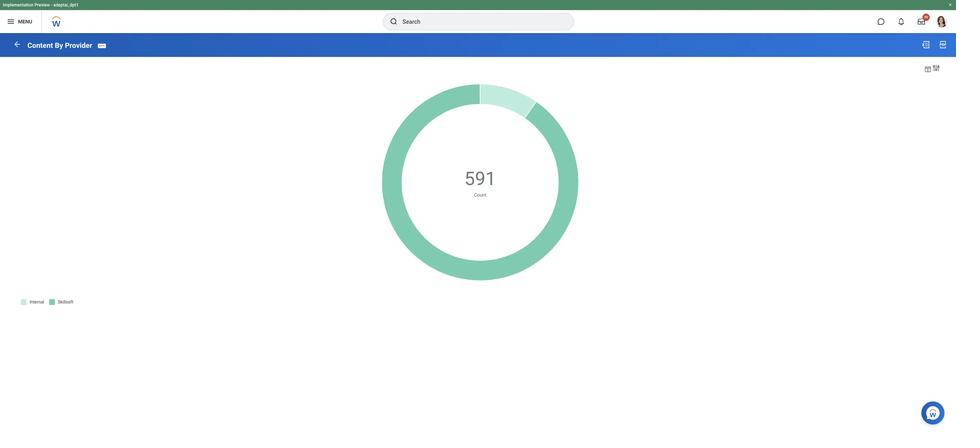 Task type: describe. For each thing, give the bounding box(es) containing it.
content by provider
[[27, 41, 92, 50]]

configure and view chart data image
[[924, 65, 932, 73]]

591 main content
[[0, 33, 956, 318]]

notifications large image
[[898, 18, 905, 25]]

profile logan mcneil image
[[936, 16, 948, 29]]

preview
[[35, 3, 50, 8]]

close environment banner image
[[948, 3, 953, 7]]

count
[[474, 193, 487, 198]]

591 count
[[465, 168, 496, 198]]

inbox large image
[[918, 18, 925, 25]]

view printable version (pdf) image
[[939, 40, 948, 49]]

provider
[[65, 41, 92, 50]]

30
[[924, 15, 929, 19]]

content
[[27, 41, 53, 50]]

implementation preview -   adeptai_dpt1
[[3, 3, 79, 8]]

30 button
[[914, 14, 930, 30]]

by
[[55, 41, 63, 50]]



Task type: vqa. For each thing, say whether or not it's contained in the screenshot.
dsn command center
no



Task type: locate. For each thing, give the bounding box(es) containing it.
previous page image
[[13, 40, 22, 49]]

menu banner
[[0, 0, 956, 33]]

Search Workday  search field
[[403, 14, 559, 30]]

adeptai_dpt1
[[53, 3, 79, 8]]

591
[[465, 168, 496, 190]]

menu
[[18, 19, 32, 24]]

-
[[51, 3, 52, 8]]

export to excel image
[[922, 40, 930, 49]]

search image
[[390, 17, 398, 26]]

implementation
[[3, 3, 33, 8]]

menu button
[[0, 10, 42, 33]]

justify image
[[6, 17, 15, 26]]

591 button
[[465, 167, 497, 192]]

configure and view chart data image
[[932, 64, 941, 72]]

content by provider link
[[27, 41, 92, 50]]



